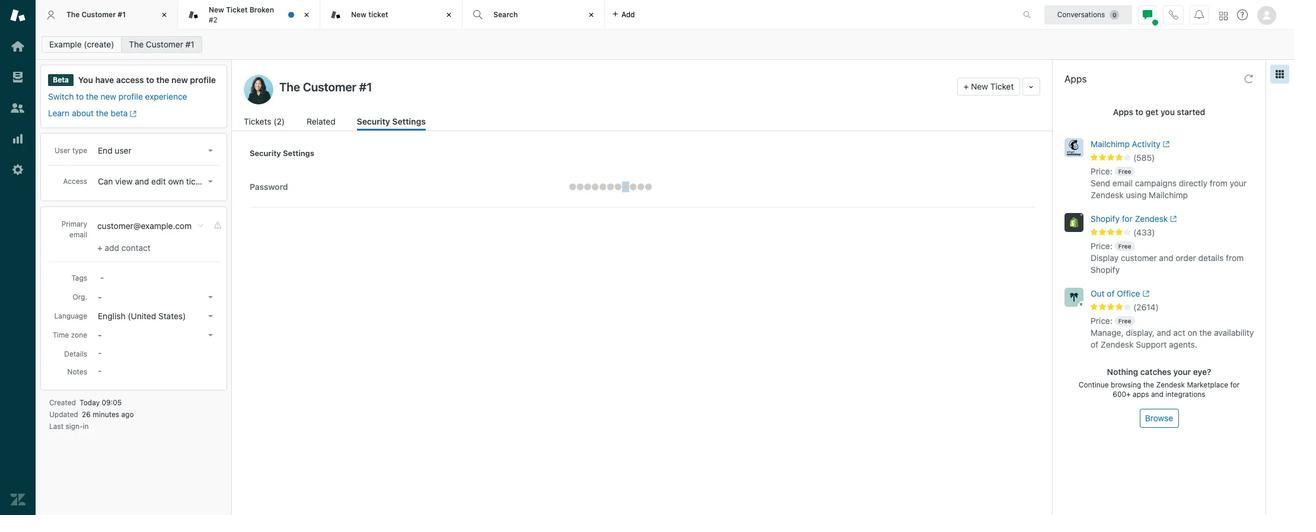 Task type: vqa. For each thing, say whether or not it's contained in the screenshot.
the topmost the Suspended
no



Task type: locate. For each thing, give the bounding box(es) containing it.
close image inside 'new ticket' tab
[[443, 9, 455, 21]]

new down have
[[101, 92, 116, 102]]

1 vertical spatial shopify
[[1091, 265, 1121, 275]]

example (create)
[[49, 39, 114, 49]]

price: inside price: free display customer and order details from shopify
[[1091, 241, 1113, 251]]

settings
[[393, 116, 426, 126], [283, 148, 314, 158]]

and inside price: free manage, display, and act on the availability of zendesk support agents.
[[1158, 328, 1172, 338]]

new ticket tab
[[320, 0, 463, 30]]

the
[[66, 10, 80, 19], [129, 39, 144, 49]]

for inside shopify for zendesk link
[[1123, 214, 1133, 224]]

for down using
[[1123, 214, 1133, 224]]

mailchimp activity
[[1091, 139, 1161, 149]]

- button
[[94, 289, 218, 306], [94, 327, 218, 344]]

(opens in a new tab) image up (2614)
[[1141, 290, 1150, 297]]

free inside price: free manage, display, and act on the availability of zendesk support agents.
[[1119, 317, 1132, 325]]

0 horizontal spatial apps
[[1065, 74, 1088, 84]]

close image for new ticket
[[443, 9, 455, 21]]

2 close image from the left
[[443, 9, 455, 21]]

can
[[98, 176, 113, 187]]

zendesk support image
[[10, 8, 26, 23]]

notes
[[67, 368, 87, 376]]

for inside nothing catches your eye? continue browsing the zendesk marketplace for 600+ apps and integrations
[[1231, 380, 1240, 389]]

new ticket
[[351, 10, 388, 19]]

your right directly
[[1231, 178, 1248, 188]]

shopify down display
[[1091, 265, 1121, 275]]

conversations
[[1058, 10, 1106, 19]]

#1 up the customer #1 link
[[118, 10, 126, 19]]

states)
[[158, 311, 186, 321]]

apps
[[1134, 390, 1150, 399]]

shopify for zendesk
[[1091, 214, 1169, 224]]

close image up the customer #1 link
[[158, 9, 170, 21]]

+
[[964, 81, 969, 91], [97, 243, 102, 253]]

add up secondary element
[[622, 10, 635, 19]]

1 vertical spatial mailchimp
[[1150, 190, 1189, 200]]

user
[[115, 146, 132, 156]]

tickets (2)
[[244, 116, 285, 126]]

zendesk down send
[[1091, 190, 1124, 200]]

0 horizontal spatial email
[[69, 230, 87, 239]]

1 horizontal spatial #1
[[186, 39, 194, 49]]

2 horizontal spatial new
[[972, 81, 989, 91]]

english (united states) button
[[94, 308, 218, 325]]

to right access
[[146, 75, 154, 85]]

(opens in a new tab) image inside mailchimp activity link
[[1161, 141, 1170, 148]]

3 free from the top
[[1119, 317, 1132, 325]]

close image left add dropdown button
[[586, 9, 598, 21]]

3 price: from the top
[[1091, 316, 1113, 326]]

arrow down image for type
[[208, 150, 213, 152]]

1 arrow down image from the top
[[208, 181, 213, 183]]

the up "example"
[[66, 10, 80, 19]]

example
[[49, 39, 82, 49]]

ticket inside button
[[991, 81, 1014, 91]]

1 arrow down image from the top
[[208, 150, 213, 152]]

2 price: from the top
[[1091, 241, 1113, 251]]

1 vertical spatial profile
[[119, 92, 143, 102]]

zendesk image
[[10, 492, 26, 507]]

0 vertical spatial free
[[1119, 168, 1132, 175]]

1 horizontal spatial close image
[[586, 9, 598, 21]]

you
[[78, 75, 93, 85]]

0 vertical spatial customer
[[82, 10, 116, 19]]

security inside "link"
[[357, 116, 390, 126]]

1 horizontal spatial to
[[146, 75, 154, 85]]

shopify
[[1091, 214, 1121, 224], [1091, 265, 1121, 275]]

tickets
[[244, 116, 272, 126]]

of
[[1108, 288, 1115, 299], [1091, 339, 1099, 350]]

0 vertical spatial +
[[964, 81, 969, 91]]

price: up send
[[1091, 166, 1113, 176]]

the up experience
[[156, 75, 169, 85]]

to for switch to the new profile experience
[[76, 92, 84, 102]]

1 horizontal spatial customer
[[146, 39, 183, 49]]

1 free from the top
[[1119, 168, 1132, 175]]

+ add contact
[[97, 243, 151, 253]]

2 horizontal spatial (opens in a new tab) image
[[1161, 141, 1170, 148]]

switch to the new profile experience
[[48, 92, 187, 102]]

1 horizontal spatial ticket
[[991, 81, 1014, 91]]

notifications image
[[1195, 10, 1205, 19]]

mailchimp inside price: free send email campaigns directly from your zendesk using mailchimp
[[1150, 190, 1189, 200]]

time
[[53, 331, 69, 340]]

the customer #1 up 'you have access to the new profile'
[[129, 39, 194, 49]]

arrow down image up tickets
[[208, 150, 213, 152]]

mailchimp down campaigns
[[1150, 190, 1189, 200]]

arrow down image down english (united states) button
[[208, 334, 213, 337]]

0 horizontal spatial close image
[[301, 9, 313, 21]]

mailchimp left activity at the top of page
[[1091, 139, 1130, 149]]

the customer #1
[[66, 10, 126, 19], [129, 39, 194, 49]]

1 vertical spatial -
[[98, 330, 102, 340]]

english
[[98, 311, 126, 321]]

1 horizontal spatial security settings
[[357, 116, 426, 126]]

0 vertical spatial security
[[357, 116, 390, 126]]

nothing
[[1108, 367, 1139, 377]]

0 vertical spatial add
[[622, 10, 635, 19]]

reporting image
[[10, 131, 26, 147]]

main element
[[0, 0, 36, 515]]

zendesk down manage,
[[1101, 339, 1134, 350]]

profile down access
[[119, 92, 143, 102]]

2 close image from the left
[[586, 9, 598, 21]]

from inside price: free display customer and order details from shopify
[[1227, 253, 1245, 263]]

to up about
[[76, 92, 84, 102]]

0 vertical spatial mailchimp
[[1091, 139, 1130, 149]]

can view and edit own tickets only button
[[94, 173, 230, 190]]

0 vertical spatial profile
[[190, 75, 216, 85]]

arrow down image for can view and edit own tickets only
[[208, 181, 213, 183]]

apps to get you started
[[1114, 107, 1206, 117]]

0 horizontal spatial for
[[1123, 214, 1133, 224]]

1 vertical spatial (opens in a new tab) image
[[1161, 141, 1170, 148]]

0 vertical spatial shopify
[[1091, 214, 1121, 224]]

1 horizontal spatial your
[[1231, 178, 1248, 188]]

new up experience
[[172, 75, 188, 85]]

the up learn about the beta link
[[86, 92, 98, 102]]

arrow down image inside english (united states) button
[[208, 315, 213, 318]]

price: free display customer and order details from shopify
[[1091, 241, 1245, 275]]

apps image
[[1276, 69, 1285, 79]]

beta
[[53, 76, 69, 84]]

1 vertical spatial email
[[69, 230, 87, 239]]

customer up 'you have access to the new profile'
[[146, 39, 183, 49]]

0 vertical spatial email
[[1113, 178, 1134, 188]]

0 vertical spatial ticket
[[226, 5, 248, 14]]

1 vertical spatial arrow down image
[[208, 296, 213, 299]]

2 horizontal spatial to
[[1136, 107, 1144, 117]]

2 arrow down image from the top
[[208, 315, 213, 318]]

0 horizontal spatial #1
[[118, 10, 126, 19]]

price: for manage,
[[1091, 316, 1113, 326]]

arrow down image inside end user button
[[208, 150, 213, 152]]

of inside price: free manage, display, and act on the availability of zendesk support agents.
[[1091, 339, 1099, 350]]

1 vertical spatial customer
[[146, 39, 183, 49]]

created
[[49, 398, 76, 407]]

for right marketplace
[[1231, 380, 1240, 389]]

- button down english (united states) button
[[94, 327, 218, 344]]

security right "related" link
[[357, 116, 390, 126]]

0 vertical spatial - button
[[94, 289, 218, 306]]

0 horizontal spatial to
[[76, 92, 84, 102]]

0 vertical spatial (opens in a new tab) image
[[128, 110, 137, 117]]

2 vertical spatial price:
[[1091, 316, 1113, 326]]

created today 09:05 updated 26 minutes ago last sign-in
[[49, 398, 134, 431]]

new inside button
[[972, 81, 989, 91]]

free inside price: free send email campaigns directly from your zendesk using mailchimp
[[1119, 168, 1132, 175]]

arrow down image down - field
[[208, 296, 213, 299]]

2 shopify from the top
[[1091, 265, 1121, 275]]

and right apps
[[1152, 390, 1164, 399]]

free for display,
[[1119, 317, 1132, 325]]

2 - button from the top
[[94, 327, 218, 344]]

to left get
[[1136, 107, 1144, 117]]

1 vertical spatial add
[[105, 243, 119, 253]]

the customer #1 up (create)
[[66, 10, 126, 19]]

0 vertical spatial -
[[98, 292, 102, 302]]

0 vertical spatial from
[[1211, 178, 1228, 188]]

learn
[[48, 108, 70, 118]]

view
[[115, 176, 133, 187]]

0 vertical spatial apps
[[1065, 74, 1088, 84]]

1 vertical spatial apps
[[1114, 107, 1134, 117]]

0 vertical spatial arrow down image
[[208, 150, 213, 152]]

close image right broken
[[301, 9, 313, 21]]

0 vertical spatial #1
[[118, 10, 126, 19]]

1 horizontal spatial +
[[964, 81, 969, 91]]

zendesk
[[1091, 190, 1124, 200], [1136, 214, 1169, 224], [1101, 339, 1134, 350], [1157, 380, 1186, 389]]

tab
[[178, 0, 320, 30]]

price:
[[1091, 166, 1113, 176], [1091, 241, 1113, 251], [1091, 316, 1113, 326]]

arrow down image for english (united states)
[[208, 315, 213, 318]]

the right on
[[1200, 328, 1213, 338]]

the inside secondary element
[[129, 39, 144, 49]]

0 horizontal spatial close image
[[158, 9, 170, 21]]

security
[[357, 116, 390, 126], [250, 148, 281, 158]]

zendesk up (433)
[[1136, 214, 1169, 224]]

zendesk up integrations
[[1157, 380, 1186, 389]]

close image inside tab
[[301, 9, 313, 21]]

0 vertical spatial arrow down image
[[208, 181, 213, 183]]

end user button
[[94, 143, 218, 159]]

1 horizontal spatial new
[[172, 75, 188, 85]]

1 vertical spatial security
[[250, 148, 281, 158]]

-
[[98, 292, 102, 302], [98, 330, 102, 340]]

1 - button from the top
[[94, 289, 218, 306]]

1 vertical spatial new
[[101, 92, 116, 102]]

details
[[64, 350, 87, 359]]

(opens in a new tab) image down switch to the new profile experience link
[[128, 110, 137, 117]]

close image for the customer #1
[[158, 9, 170, 21]]

sign-
[[66, 422, 83, 431]]

continue
[[1079, 380, 1110, 389]]

arrow down image inside can view and edit own tickets only button
[[208, 181, 213, 183]]

close image
[[301, 9, 313, 21], [586, 9, 598, 21]]

of right out
[[1108, 288, 1115, 299]]

(2)
[[274, 116, 285, 126]]

example (create) button
[[42, 36, 122, 53]]

manage,
[[1091, 328, 1124, 338]]

order
[[1176, 253, 1197, 263]]

1 horizontal spatial settings
[[393, 116, 426, 126]]

0 vertical spatial the customer #1
[[66, 10, 126, 19]]

security settings link
[[357, 115, 426, 131]]

related
[[307, 116, 336, 126]]

to for apps to get you started
[[1136, 107, 1144, 117]]

0 horizontal spatial add
[[105, 243, 119, 253]]

1 horizontal spatial security
[[357, 116, 390, 126]]

0 vertical spatial price:
[[1091, 166, 1113, 176]]

1 vertical spatial settings
[[283, 148, 314, 158]]

experience
[[145, 92, 187, 102]]

arrow down image left the only
[[208, 181, 213, 183]]

0 horizontal spatial new
[[209, 5, 224, 14]]

get
[[1146, 107, 1159, 117]]

close image inside the customer #1 tab
[[158, 9, 170, 21]]

1 horizontal spatial the
[[129, 39, 144, 49]]

0 horizontal spatial the
[[66, 10, 80, 19]]

own
[[168, 176, 184, 187]]

from right details
[[1227, 253, 1245, 263]]

customer
[[82, 10, 116, 19], [146, 39, 183, 49]]

the inside tab
[[66, 10, 80, 19]]

0 horizontal spatial profile
[[119, 92, 143, 102]]

free up using
[[1119, 168, 1132, 175]]

1 horizontal spatial mailchimp
[[1150, 190, 1189, 200]]

profile
[[190, 75, 216, 85], [119, 92, 143, 102]]

price: up manage,
[[1091, 316, 1113, 326]]

and left edit
[[135, 176, 149, 187]]

and left act
[[1158, 328, 1172, 338]]

0 horizontal spatial (opens in a new tab) image
[[128, 110, 137, 117]]

1 vertical spatial price:
[[1091, 241, 1113, 251]]

1 horizontal spatial the customer #1
[[129, 39, 194, 49]]

price: inside price: free send email campaigns directly from your zendesk using mailchimp
[[1091, 166, 1113, 176]]

arrow down image
[[208, 181, 213, 183], [208, 315, 213, 318]]

(opens in a new tab) image up '4 stars. 585 reviews.' element at top
[[1161, 141, 1170, 148]]

edit
[[151, 176, 166, 187]]

views image
[[10, 69, 26, 85]]

2 vertical spatial (opens in a new tab) image
[[1141, 290, 1150, 297]]

and left order
[[1160, 253, 1174, 263]]

of down manage,
[[1091, 339, 1099, 350]]

1 close image from the left
[[158, 9, 170, 21]]

1 vertical spatial arrow down image
[[208, 315, 213, 318]]

(opens in a new tab) image
[[128, 110, 137, 117], [1161, 141, 1170, 148], [1141, 290, 1150, 297]]

1 vertical spatial free
[[1119, 243, 1132, 250]]

1 vertical spatial the
[[129, 39, 144, 49]]

and
[[135, 176, 149, 187], [1160, 253, 1174, 263], [1158, 328, 1172, 338], [1152, 390, 1164, 399]]

email
[[1113, 178, 1134, 188], [69, 230, 87, 239]]

1 vertical spatial #1
[[186, 39, 194, 49]]

close image
[[158, 9, 170, 21], [443, 9, 455, 21]]

1 horizontal spatial add
[[622, 10, 635, 19]]

1 horizontal spatial (opens in a new tab) image
[[1141, 290, 1150, 297]]

1 price: from the top
[[1091, 166, 1113, 176]]

the left 'beta'
[[96, 108, 108, 118]]

your inside nothing catches your eye? continue browsing the zendesk marketplace for 600+ apps and integrations
[[1174, 367, 1192, 377]]

0 vertical spatial your
[[1231, 178, 1248, 188]]

shopify right shopify for zendesk image
[[1091, 214, 1121, 224]]

1 vertical spatial for
[[1231, 380, 1240, 389]]

0 horizontal spatial ticket
[[226, 5, 248, 14]]

free up display,
[[1119, 317, 1132, 325]]

1 vertical spatial from
[[1227, 253, 1245, 263]]

the up apps
[[1144, 380, 1155, 389]]

0 vertical spatial for
[[1123, 214, 1133, 224]]

1 horizontal spatial apps
[[1114, 107, 1134, 117]]

0 vertical spatial security settings
[[357, 116, 426, 126]]

settings inside "link"
[[393, 116, 426, 126]]

you
[[1161, 107, 1176, 117]]

●●●●●●●●●●●
[[569, 182, 653, 192]]

free up customer
[[1119, 243, 1132, 250]]

security down tickets (2) link
[[250, 148, 281, 158]]

the inside price: free manage, display, and act on the availability of zendesk support agents.
[[1200, 328, 1213, 338]]

2 vertical spatial free
[[1119, 317, 1132, 325]]

the up access
[[129, 39, 144, 49]]

#1 up 'you have access to the new profile'
[[186, 39, 194, 49]]

email inside primary email
[[69, 230, 87, 239]]

1 - from the top
[[98, 292, 102, 302]]

1 horizontal spatial of
[[1108, 288, 1115, 299]]

email up using
[[1113, 178, 1134, 188]]

add left contact
[[105, 243, 119, 253]]

1 vertical spatial to
[[76, 92, 84, 102]]

1 horizontal spatial new
[[351, 10, 367, 19]]

+ inside button
[[964, 81, 969, 91]]

activity
[[1133, 139, 1161, 149]]

price: up display
[[1091, 241, 1113, 251]]

0 vertical spatial of
[[1108, 288, 1115, 299]]

None text field
[[276, 78, 846, 96]]

2 - from the top
[[98, 330, 102, 340]]

- field
[[96, 271, 218, 284]]

0 horizontal spatial security
[[250, 148, 281, 158]]

- right org.
[[98, 292, 102, 302]]

#2
[[209, 15, 218, 24]]

0 vertical spatial the
[[66, 10, 80, 19]]

email inside price: free send email campaigns directly from your zendesk using mailchimp
[[1113, 178, 1134, 188]]

0 horizontal spatial your
[[1174, 367, 1192, 377]]

3 arrow down image from the top
[[208, 334, 213, 337]]

arrow down image right states)
[[208, 315, 213, 318]]

learn about the beta
[[48, 108, 128, 118]]

1 horizontal spatial profile
[[190, 75, 216, 85]]

0 horizontal spatial of
[[1091, 339, 1099, 350]]

free for customer
[[1119, 243, 1132, 250]]

- button for time zone
[[94, 327, 218, 344]]

arrow down image
[[208, 150, 213, 152], [208, 296, 213, 299], [208, 334, 213, 337]]

- button up english (united states) button
[[94, 289, 218, 306]]

new inside new ticket broken #2
[[209, 5, 224, 14]]

0 horizontal spatial the customer #1
[[66, 10, 126, 19]]

price: inside price: free manage, display, and act on the availability of zendesk support agents.
[[1091, 316, 1113, 326]]

1 close image from the left
[[301, 9, 313, 21]]

1 horizontal spatial for
[[1231, 380, 1240, 389]]

profile down the customer #1 link
[[190, 75, 216, 85]]

language
[[54, 312, 87, 321]]

1 vertical spatial - button
[[94, 327, 218, 344]]

- right zone
[[98, 330, 102, 340]]

1 vertical spatial ticket
[[991, 81, 1014, 91]]

2 vertical spatial arrow down image
[[208, 334, 213, 337]]

(opens in a new tab) image inside learn about the beta link
[[128, 110, 137, 117]]

2 vertical spatial to
[[1136, 107, 1144, 117]]

from right directly
[[1211, 178, 1228, 188]]

email down "primary"
[[69, 230, 87, 239]]

price: for send
[[1091, 166, 1113, 176]]

0 horizontal spatial mailchimp
[[1091, 139, 1130, 149]]

your left eye?
[[1174, 367, 1192, 377]]

apps
[[1065, 74, 1088, 84], [1114, 107, 1134, 117]]

customer up (create)
[[82, 10, 116, 19]]

1 vertical spatial security settings
[[250, 148, 314, 158]]

free inside price: free display customer and order details from shopify
[[1119, 243, 1132, 250]]

mailchimp activity image
[[1065, 138, 1084, 157]]

search
[[494, 10, 518, 19]]

close image left search in the left of the page
[[443, 9, 455, 21]]

0 horizontal spatial customer
[[82, 10, 116, 19]]

add
[[622, 10, 635, 19], [105, 243, 119, 253]]

1 vertical spatial +
[[97, 243, 102, 253]]

2 free from the top
[[1119, 243, 1132, 250]]

(opens in a new tab) image inside 'out of office' link
[[1141, 290, 1150, 297]]



Task type: describe. For each thing, give the bounding box(es) containing it.
zendesk inside price: free manage, display, and act on the availability of zendesk support agents.
[[1101, 339, 1134, 350]]

out
[[1091, 288, 1105, 299]]

zone
[[71, 331, 87, 340]]

- for org.
[[98, 292, 102, 302]]

new for new ticket
[[351, 10, 367, 19]]

(opens in a new tab) image for out of office
[[1141, 290, 1150, 297]]

0 horizontal spatial new
[[101, 92, 116, 102]]

marketplace
[[1188, 380, 1229, 389]]

from inside price: free send email campaigns directly from your zendesk using mailchimp
[[1211, 178, 1228, 188]]

directly
[[1180, 178, 1208, 188]]

#1 inside tab
[[118, 10, 126, 19]]

browse
[[1146, 413, 1174, 423]]

updated
[[49, 410, 78, 419]]

shopify inside price: free display customer and order details from shopify
[[1091, 265, 1121, 275]]

contact
[[121, 243, 151, 253]]

customers image
[[10, 100, 26, 116]]

the customer #1 link
[[121, 36, 202, 53]]

600+
[[1114, 390, 1132, 399]]

on
[[1188, 328, 1198, 338]]

mailchimp activity link
[[1091, 138, 1238, 153]]

customer
[[1122, 253, 1158, 263]]

button displays agent's chat status as online. image
[[1144, 10, 1153, 19]]

zendesk inside nothing catches your eye? continue browsing the zendesk marketplace for 600+ apps and integrations
[[1157, 380, 1186, 389]]

1 shopify from the top
[[1091, 214, 1121, 224]]

user
[[55, 146, 70, 155]]

(433)
[[1134, 227, 1156, 237]]

agents.
[[1170, 339, 1198, 350]]

primary email
[[61, 220, 87, 239]]

tabs tab list
[[36, 0, 1011, 30]]

act
[[1174, 328, 1186, 338]]

(opens in a new tab) image
[[1169, 216, 1178, 223]]

access
[[63, 177, 87, 186]]

add button
[[605, 0, 642, 29]]

(opens in a new tab) image for mailchimp activity
[[1161, 141, 1170, 148]]

the customer #1 tab
[[36, 0, 178, 30]]

can view and edit own tickets only
[[98, 176, 230, 187]]

+ for + new ticket
[[964, 81, 969, 91]]

minutes
[[93, 410, 119, 419]]

the customer #1 inside tab
[[66, 10, 126, 19]]

customer inside tab
[[82, 10, 116, 19]]

4 stars. 433 reviews. element
[[1091, 227, 1259, 238]]

- button for org.
[[94, 289, 218, 306]]

customer@example.com
[[97, 221, 192, 231]]

type
[[72, 146, 87, 155]]

primary
[[61, 220, 87, 229]]

ago
[[121, 410, 134, 419]]

details
[[1199, 253, 1225, 263]]

related link
[[307, 115, 337, 131]]

and inside price: free display customer and order details from shopify
[[1160, 253, 1174, 263]]

display
[[1091, 253, 1119, 263]]

in
[[83, 422, 89, 431]]

get started image
[[10, 39, 26, 54]]

profile inside switch to the new profile experience link
[[119, 92, 143, 102]]

shopify for zendesk image
[[1065, 213, 1084, 232]]

apps for apps
[[1065, 74, 1088, 84]]

and inside nothing catches your eye? continue browsing the zendesk marketplace for 600+ apps and integrations
[[1152, 390, 1164, 399]]

(opens in a new tab) image for learn about the beta
[[128, 110, 137, 117]]

- for time zone
[[98, 330, 102, 340]]

conversations button
[[1045, 5, 1133, 24]]

0 vertical spatial new
[[172, 75, 188, 85]]

customer inside secondary element
[[146, 39, 183, 49]]

learn about the beta link
[[48, 108, 137, 118]]

nothing catches your eye? continue browsing the zendesk marketplace for 600+ apps and integrations
[[1079, 367, 1240, 399]]

shopify for zendesk link
[[1091, 213, 1238, 227]]

0 horizontal spatial settings
[[283, 148, 314, 158]]

zendesk inside price: free send email campaigns directly from your zendesk using mailchimp
[[1091, 190, 1124, 200]]

secondary element
[[36, 33, 1295, 56]]

access
[[116, 75, 144, 85]]

(create)
[[84, 39, 114, 49]]

the inside nothing catches your eye? continue browsing the zendesk marketplace for 600+ apps and integrations
[[1144, 380, 1155, 389]]

tab containing new ticket broken
[[178, 0, 320, 30]]

new ticket broken #2
[[209, 5, 274, 24]]

out of office image
[[1065, 288, 1084, 307]]

you have access to the new profile
[[78, 75, 216, 85]]

password
[[250, 182, 288, 192]]

4 stars. 2614 reviews. element
[[1091, 302, 1259, 313]]

campaigns
[[1136, 178, 1177, 188]]

search tab
[[463, 0, 605, 30]]

+ new ticket
[[964, 81, 1014, 91]]

tags
[[71, 274, 87, 283]]

catches
[[1141, 367, 1172, 377]]

09:05
[[102, 398, 122, 407]]

eye?
[[1194, 367, 1212, 377]]

#1 inside secondary element
[[186, 39, 194, 49]]

2 arrow down image from the top
[[208, 296, 213, 299]]

out of office
[[1091, 288, 1141, 299]]

add inside dropdown button
[[622, 10, 635, 19]]

tickets (2) link
[[244, 115, 287, 131]]

ticket inside new ticket broken #2
[[226, 5, 248, 14]]

display,
[[1127, 328, 1155, 338]]

new for new ticket broken #2
[[209, 5, 224, 14]]

user type
[[55, 146, 87, 155]]

mailchimp inside mailchimp activity link
[[1091, 139, 1130, 149]]

office
[[1118, 288, 1141, 299]]

started
[[1178, 107, 1206, 117]]

availability
[[1215, 328, 1255, 338]]

end
[[98, 146, 113, 156]]

(585)
[[1134, 153, 1156, 163]]

last
[[49, 422, 64, 431]]

get help image
[[1238, 9, 1249, 20]]

today
[[80, 398, 100, 407]]

have
[[95, 75, 114, 85]]

price: free manage, display, and act on the availability of zendesk support agents.
[[1091, 316, 1255, 350]]

zendesk products image
[[1220, 12, 1228, 20]]

time zone
[[53, 331, 87, 340]]

and inside button
[[135, 176, 149, 187]]

only
[[214, 176, 230, 187]]

free for email
[[1119, 168, 1132, 175]]

26
[[82, 410, 91, 419]]

+ for + add contact
[[97, 243, 102, 253]]

the customer #1 inside secondary element
[[129, 39, 194, 49]]

4 stars. 585 reviews. element
[[1091, 153, 1259, 163]]

english (united states)
[[98, 311, 186, 321]]

browse button
[[1140, 409, 1180, 428]]

switch to the new profile experience link
[[48, 91, 216, 103]]

0 horizontal spatial security settings
[[250, 148, 314, 158]]

apps for apps to get you started
[[1114, 107, 1134, 117]]

arrow down image for zone
[[208, 334, 213, 337]]

org.
[[73, 293, 87, 302]]

your inside price: free send email campaigns directly from your zendesk using mailchimp
[[1231, 178, 1248, 188]]

price: for display
[[1091, 241, 1113, 251]]

close image inside search tab
[[586, 9, 598, 21]]

0 vertical spatial to
[[146, 75, 154, 85]]

end user
[[98, 146, 132, 156]]

(united
[[128, 311, 156, 321]]

admin image
[[10, 162, 26, 177]]

beta
[[111, 108, 128, 118]]

support
[[1137, 339, 1168, 350]]

switch
[[48, 92, 74, 102]]



